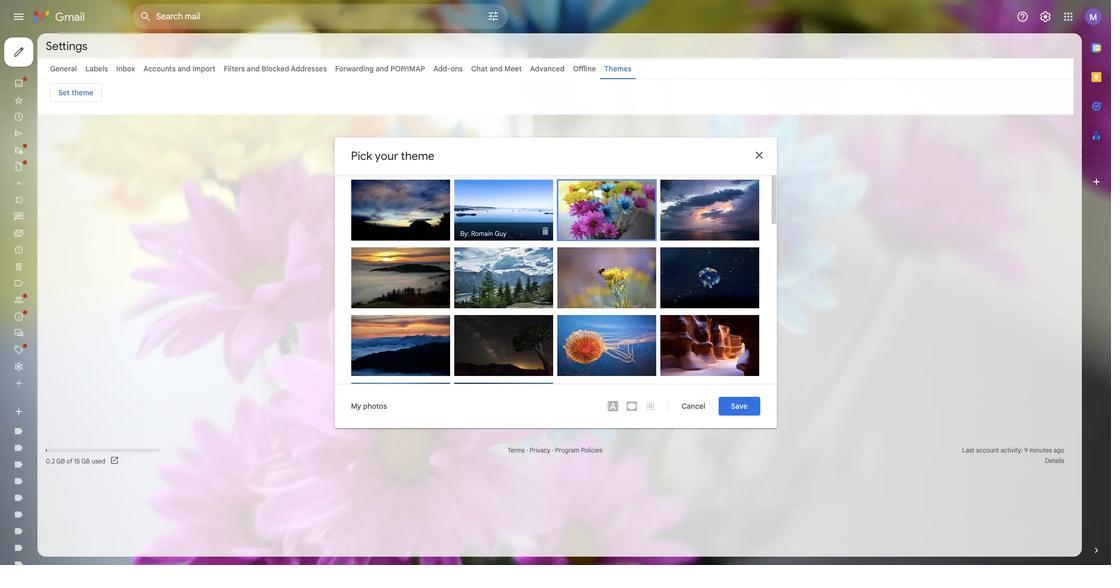 Task type: describe. For each thing, give the bounding box(es) containing it.
accounts
[[144, 64, 176, 73]]

0.2
[[46, 457, 55, 465]]

last
[[963, 446, 975, 454]]

footer containing terms
[[37, 445, 1074, 466]]

1 horizontal spatial by: romain guy option
[[557, 247, 656, 316]]

inbox link
[[116, 64, 135, 73]]

offline link
[[573, 64, 596, 73]]

policies
[[581, 446, 603, 454]]

animals option
[[557, 315, 656, 384]]

cancel
[[682, 401, 706, 411]]

forwarding and pop/imap link
[[335, 64, 425, 73]]

save
[[731, 401, 748, 411]]

and for filters
[[247, 64, 260, 73]]

0 horizontal spatial by: greg bullock
[[461, 306, 509, 315]]

add-
[[434, 64, 451, 73]]

1 horizontal spatial romain
[[575, 306, 597, 315]]

1 horizontal spatial by: greg bullock
[[565, 238, 613, 246]]

2 vertical spatial guy
[[701, 374, 713, 382]]

program
[[555, 446, 580, 454]]

activity:
[[1001, 446, 1023, 454]]

blocked
[[262, 64, 289, 73]]

2 vertical spatial romain
[[678, 374, 700, 382]]

pick your theme
[[351, 149, 435, 163]]

save button
[[719, 397, 761, 415]]

2 horizontal spatial by: greg bullock
[[667, 306, 715, 315]]

forwarding and pop/imap
[[335, 64, 425, 73]]

2 horizontal spatial by: romain guy
[[667, 374, 713, 382]]

import
[[193, 64, 216, 73]]

by: mike cleron
[[461, 374, 506, 382]]

account
[[977, 446, 1000, 454]]

accounts and import link
[[144, 64, 216, 73]]

animals
[[564, 374, 587, 382]]

0 horizontal spatial by: romain guy option
[[454, 179, 553, 240]]

your
[[375, 149, 398, 163]]

głowaty
[[706, 239, 732, 247]]

labels link
[[85, 64, 108, 73]]

by: inside option
[[667, 239, 676, 247]]

chat
[[471, 64, 488, 73]]

1 · from the left
[[527, 446, 528, 454]]

add-ons
[[434, 64, 463, 73]]

and for chat
[[490, 64, 503, 73]]

follow link to manage storage image
[[110, 456, 120, 466]]

meet
[[505, 64, 522, 73]]

used
[[92, 457, 105, 465]]

0 horizontal spatial by: romain guy
[[461, 230, 507, 238]]

addresses
[[291, 64, 327, 73]]

0 horizontal spatial bullock
[[488, 306, 509, 315]]

0 horizontal spatial greg
[[471, 306, 486, 315]]

ago
[[1054, 446, 1065, 454]]

advanced search options image
[[483, 6, 504, 27]]

0 horizontal spatial guy
[[495, 230, 507, 238]]

1 horizontal spatial guy
[[598, 306, 610, 315]]

mike
[[471, 374, 485, 382]]

privacy link
[[530, 446, 551, 454]]

pick your theme alert dialog
[[335, 137, 777, 443]]

terms · privacy · program policies
[[508, 446, 603, 454]]

2 horizontal spatial by: romain guy option
[[661, 315, 760, 384]]



Task type: locate. For each thing, give the bounding box(es) containing it.
1 horizontal spatial gb
[[81, 457, 90, 465]]

guy
[[495, 230, 507, 238], [598, 306, 610, 315], [701, 374, 713, 382]]

and right filters
[[247, 64, 260, 73]]

filters and blocked addresses
[[224, 64, 327, 73]]

minutes
[[1030, 446, 1053, 454]]

terms
[[508, 446, 525, 454]]

themes
[[605, 64, 632, 73]]

gb left of
[[56, 457, 65, 465]]

2 horizontal spatial greg
[[678, 306, 692, 315]]

2 · from the left
[[552, 446, 554, 454]]

tab list
[[1083, 33, 1112, 528]]

add-ons link
[[434, 64, 463, 73]]

filters and blocked addresses link
[[224, 64, 327, 73]]

by: mike cleron option
[[351, 247, 450, 308], [351, 315, 450, 376], [454, 315, 553, 384]]

filters
[[224, 64, 245, 73]]

by: greg bullock option
[[351, 179, 450, 240], [557, 179, 656, 247], [454, 247, 553, 316], [661, 247, 760, 316]]

1 horizontal spatial bullock
[[592, 238, 613, 246]]

0 vertical spatial guy
[[495, 230, 507, 238]]

advanced
[[530, 64, 565, 73]]

and right chat
[[490, 64, 503, 73]]

accounts and import
[[144, 64, 216, 73]]

and for forwarding
[[376, 64, 389, 73]]

romain
[[471, 230, 493, 238], [575, 306, 597, 315], [678, 374, 700, 382]]

labels
[[85, 64, 108, 73]]

2 horizontal spatial romain
[[678, 374, 700, 382]]

pick
[[351, 149, 372, 163]]

inbox
[[116, 64, 135, 73]]

2 horizontal spatial bullock
[[694, 306, 715, 315]]

0.2 gb of 15 gb used
[[46, 457, 105, 465]]

by: grzegorz głowaty option
[[661, 179, 760, 248]]

general
[[50, 64, 77, 73]]

pick your theme heading
[[351, 149, 435, 163]]

1 horizontal spatial greg
[[575, 238, 590, 246]]

and for accounts
[[178, 64, 191, 73]]

15
[[74, 457, 80, 465]]

0 vertical spatial romain
[[471, 230, 493, 238]]

navigation
[[0, 33, 125, 565]]

advanced link
[[530, 64, 565, 73]]

9
[[1025, 446, 1029, 454]]

by: mike cleron option containing by: mike cleron
[[454, 315, 553, 384]]

privacy
[[530, 446, 551, 454]]

2 vertical spatial by: romain guy
[[667, 374, 713, 382]]

1 horizontal spatial by: romain guy
[[564, 306, 610, 315]]

gb right 15
[[81, 457, 90, 465]]

1 vertical spatial romain
[[575, 306, 597, 315]]

terms link
[[508, 446, 525, 454]]

last account activity: 9 minutes ago details
[[963, 446, 1065, 465]]

4 and from the left
[[490, 64, 503, 73]]

and left pop/imap
[[376, 64, 389, 73]]

0 vertical spatial by: romain guy
[[461, 230, 507, 238]]

1 horizontal spatial ·
[[552, 446, 554, 454]]

1 and from the left
[[178, 64, 191, 73]]

·
[[527, 446, 528, 454], [552, 446, 554, 454]]

and
[[178, 64, 191, 73], [247, 64, 260, 73], [376, 64, 389, 73], [490, 64, 503, 73]]

1 gb from the left
[[56, 457, 65, 465]]

by:
[[461, 230, 470, 238], [565, 238, 574, 246], [667, 239, 676, 247], [461, 306, 470, 315], [564, 306, 573, 315], [667, 306, 676, 315], [461, 374, 470, 382], [667, 374, 676, 382]]

None search field
[[133, 4, 508, 29]]

cleron
[[487, 374, 506, 382]]

forwarding
[[335, 64, 374, 73]]

2 and from the left
[[247, 64, 260, 73]]

gb
[[56, 457, 65, 465], [81, 457, 90, 465]]

general link
[[50, 64, 77, 73]]

settings image
[[1040, 10, 1052, 23]]

· right privacy link
[[552, 446, 554, 454]]

search mail image
[[136, 7, 155, 26]]

by: lake tahoe option
[[351, 382, 450, 443]]

bullock
[[592, 238, 613, 246], [488, 306, 509, 315], [694, 306, 715, 315]]

ons
[[451, 64, 463, 73]]

by: romain guy option
[[454, 179, 553, 240], [557, 247, 656, 316], [661, 315, 760, 384]]

details link
[[1046, 457, 1065, 465]]

1 vertical spatial by: romain guy
[[564, 306, 610, 315]]

theme
[[401, 149, 435, 163]]

footer
[[37, 445, 1074, 466]]

0 horizontal spatial romain
[[471, 230, 493, 238]]

cancel button
[[673, 397, 715, 415]]

by: grzegorz głowaty
[[667, 239, 732, 247]]

0 horizontal spatial ·
[[527, 446, 528, 454]]

by: romain guy
[[461, 230, 507, 238], [564, 306, 610, 315], [667, 374, 713, 382]]

3 and from the left
[[376, 64, 389, 73]]

themes link
[[605, 64, 632, 73]]

offline
[[573, 64, 596, 73]]

chat and meet
[[471, 64, 522, 73]]

by: greg bullock
[[565, 238, 613, 246], [461, 306, 509, 315], [667, 306, 715, 315]]

and left import on the left top
[[178, 64, 191, 73]]

2 gb from the left
[[81, 457, 90, 465]]

pop/imap
[[391, 64, 425, 73]]

greg
[[575, 238, 590, 246], [471, 306, 486, 315], [678, 306, 692, 315]]

2 horizontal spatial guy
[[701, 374, 713, 382]]

program policies link
[[555, 446, 603, 454]]

· right terms
[[527, 446, 528, 454]]

chat and meet link
[[471, 64, 522, 73]]

0 horizontal spatial gb
[[56, 457, 65, 465]]

of
[[67, 457, 72, 465]]

settings
[[46, 39, 88, 53]]

grzegorz
[[678, 239, 705, 247]]

1 vertical spatial guy
[[598, 306, 610, 315]]

details
[[1046, 457, 1065, 465]]



Task type: vqa. For each thing, say whether or not it's contained in the screenshot.
Search mail image at the top left of page
yes



